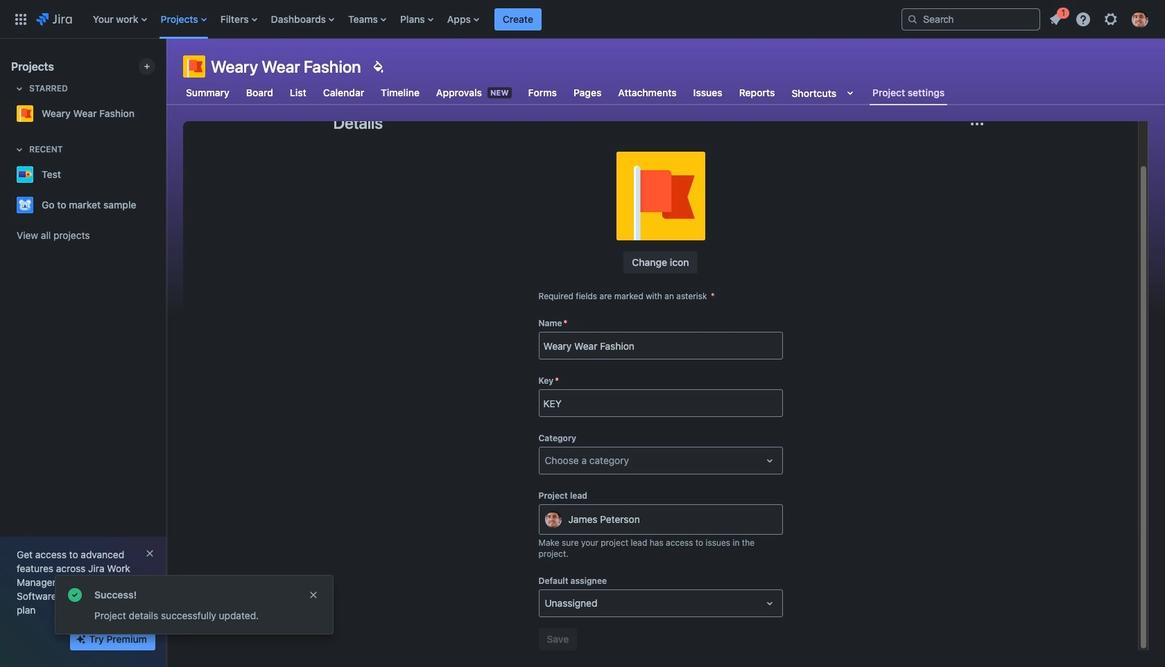 Task type: vqa. For each thing, say whether or not it's contained in the screenshot.
Search field
yes



Task type: locate. For each thing, give the bounding box(es) containing it.
jira image
[[36, 11, 72, 27], [36, 11, 72, 27]]

settings image
[[1103, 11, 1119, 27]]

create project image
[[141, 61, 153, 72]]

alert
[[55, 576, 333, 635]]

primary element
[[8, 0, 891, 38]]

list item
[[494, 0, 542, 38], [1043, 5, 1069, 30]]

list
[[86, 0, 891, 38], [1043, 5, 1157, 32]]

None text field
[[545, 454, 547, 468], [545, 597, 547, 611], [545, 454, 547, 468], [545, 597, 547, 611]]

1 horizontal spatial list
[[1043, 5, 1157, 32]]

None field
[[539, 334, 782, 359], [539, 391, 782, 416], [539, 334, 782, 359], [539, 391, 782, 416]]

search image
[[907, 14, 918, 25]]

tab list
[[175, 80, 956, 105]]

remove from starred image
[[151, 105, 168, 122]]

1 horizontal spatial list item
[[1043, 5, 1069, 30]]

open image
[[761, 453, 778, 470]]

appswitcher icon image
[[12, 11, 29, 27]]

collapse starred projects image
[[11, 80, 28, 97]]

banner
[[0, 0, 1165, 39]]

0 horizontal spatial list item
[[494, 0, 542, 38]]

None search field
[[902, 8, 1040, 30]]



Task type: describe. For each thing, give the bounding box(es) containing it.
dismiss image
[[308, 590, 319, 601]]

open image
[[761, 596, 778, 612]]

success image
[[67, 587, 83, 604]]

help image
[[1075, 11, 1092, 27]]

Search field
[[902, 8, 1040, 30]]

close premium upgrade banner image
[[144, 549, 155, 560]]

0 horizontal spatial list
[[86, 0, 891, 38]]

your profile and settings image
[[1132, 11, 1149, 27]]

sidebar navigation image
[[151, 55, 182, 83]]

more image
[[969, 116, 985, 132]]

project avatar image
[[616, 152, 705, 241]]

set project background image
[[369, 58, 386, 75]]

notifications image
[[1047, 11, 1064, 27]]

collapse recent projects image
[[11, 141, 28, 158]]



